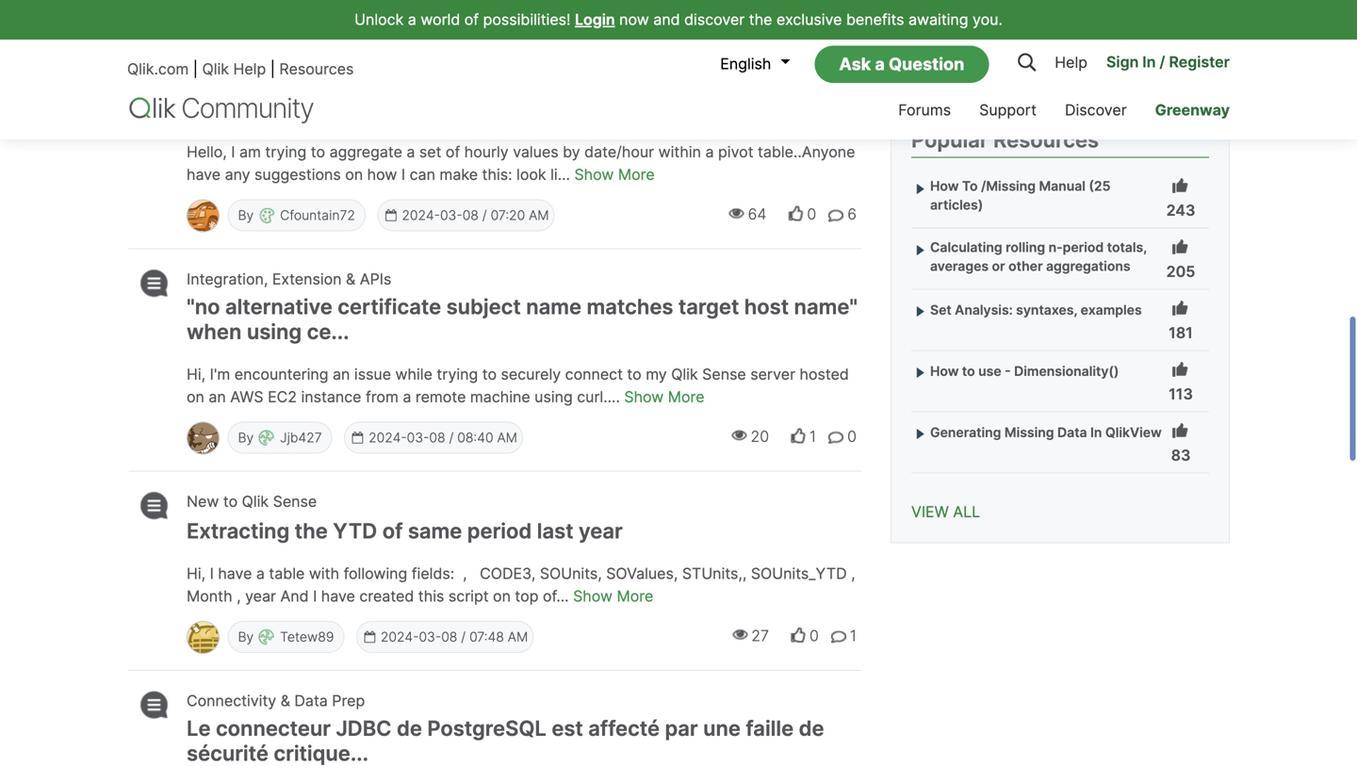 Task type: locate. For each thing, give the bounding box(es) containing it.
1 vertical spatial resources
[[993, 127, 1099, 152]]

& inside integration, extension & apis "no alternative certificate subject name matches target host name" when using ce...
[[346, 270, 356, 289]]

how inside how to /missing manual (25 articles)
[[930, 178, 959, 194]]

menu bar
[[730, 84, 1244, 139]]

1 vertical spatial views image
[[732, 428, 747, 443]]

3 participant like icon image from the top
[[1172, 300, 1188, 317]]

/ left '08:40' in the left bottom of the page
[[449, 430, 454, 446]]

sense left server
[[702, 365, 746, 384]]

0 vertical spatial by
[[238, 208, 257, 224]]

0 horizontal spatial the
[[295, 518, 328, 544]]

trying up suggestions in the left top of the page
[[265, 143, 307, 161]]

trying
[[265, 143, 307, 161], [437, 365, 478, 384]]

1 how from the top
[[930, 178, 959, 194]]

views image
[[732, 7, 747, 22], [732, 428, 747, 443]]

replies image inside 0 link
[[829, 430, 844, 445]]

0 link right the 64
[[774, 205, 816, 224]]

1 vertical spatial show more link
[[624, 388, 705, 406]]

08 for aggravation
[[462, 208, 479, 224]]

have down with
[[321, 587, 355, 605]]

more down the sovalues, at the bottom left of page
[[617, 587, 653, 605]]

08 left the 07:48
[[441, 629, 457, 645]]

1 horizontal spatial year
[[579, 518, 623, 544]]

1 vertical spatial trying
[[437, 365, 478, 384]]

est
[[552, 716, 583, 741]]

0 vertical spatial resources
[[279, 60, 354, 78]]

1
[[809, 6, 816, 24], [810, 427, 816, 446], [850, 627, 857, 645]]

0 vertical spatial replies image
[[828, 9, 844, 24]]

2 horizontal spatial on
[[493, 587, 511, 605]]

am for the
[[508, 629, 528, 645]]

1 vertical spatial 1
[[810, 427, 816, 446]]

help down heinvandenheuvel link
[[1055, 53, 1088, 72]]

new to qlik sense aggregation aggravation
[[187, 71, 438, 122]]

qlik inside new to qlik sense aggregation aggravation
[[242, 71, 269, 89]]

ytd
[[333, 518, 377, 544]]

how to /missing manual (25 articles) link
[[930, 177, 1167, 215]]

qlik up extracting
[[242, 492, 269, 511]]

by for ytd
[[238, 629, 257, 645]]

jjb427 image
[[188, 423, 219, 454]]

1 vertical spatial replies image
[[831, 630, 846, 645]]

using down "securely"
[[535, 388, 573, 406]]

popular
[[911, 127, 988, 152]]

/ for extracting the ytd of same period last year
[[461, 629, 466, 645]]

data inside connectivity & data prep le connecteur jdbc de postgresql est affecté par une faille de sécurité critique...
[[294, 692, 328, 710]]

08 left 07:33
[[455, 8, 471, 24]]

| right 'qlik help' link
[[270, 60, 275, 78]]

views image left the 64
[[729, 206, 744, 221]]

0 vertical spatial 0 link
[[774, 205, 816, 224]]

in
[[1143, 53, 1156, 71], [1091, 425, 1102, 441]]

de
[[397, 716, 422, 741], [799, 716, 824, 741]]

contributor image
[[259, 629, 275, 645]]

like image
[[788, 206, 803, 221]]

1 vertical spatial more
[[668, 388, 705, 406]]

month
[[187, 587, 232, 605]]

period
[[1063, 240, 1104, 256], [467, 518, 532, 544]]

certificate
[[338, 294, 441, 320]]

qlik image
[[127, 96, 316, 125]]

suggestions
[[255, 166, 341, 184]]

show more link for last
[[573, 587, 653, 605]]

2 | from the left
[[270, 60, 275, 78]]

1 left 4 link
[[809, 6, 816, 24]]

and
[[280, 587, 309, 605]]

sense up "aggregation" at the top left
[[273, 71, 317, 89]]

views image left 20
[[732, 428, 747, 443]]

1 vertical spatial of
[[446, 143, 460, 161]]

forum image left 'qlik help' link
[[134, 70, 171, 98]]

2 by from the top
[[238, 430, 257, 446]]

2 vertical spatial more
[[617, 587, 653, 605]]

aggregation
[[187, 97, 311, 122]]

new
[[187, 71, 219, 89], [187, 492, 219, 511]]

2 vertical spatial 1
[[850, 627, 857, 645]]

replies image inside 1 link
[[831, 630, 846, 645]]

03- for aggravation
[[440, 208, 462, 224]]

show for last
[[573, 587, 613, 605]]

in left qlikview
[[1091, 425, 1102, 441]]

2 forum image from the top
[[134, 269, 171, 298]]

0 vertical spatial 1
[[809, 6, 816, 24]]

1 horizontal spatial &
[[346, 270, 356, 289]]

/ left the 07:48
[[461, 629, 466, 645]]

on inside hi, i have a table with following fields:  ,   code3, sounits, sovalues, stunits,, sounits_ytd , month , year and i have created this script on top of...
[[493, 587, 511, 605]]

heinvandenheuvel link
[[984, 26, 1103, 43]]

2024-
[[395, 8, 433, 24], [402, 208, 440, 224], [369, 430, 407, 446], [381, 629, 419, 645]]

, right sounits_ytd
[[851, 564, 855, 583]]

views image for 55
[[732, 7, 747, 22]]

show more down date/hour
[[574, 166, 655, 184]]

2 vertical spatial of
[[382, 518, 403, 544]]

6 link
[[829, 204, 857, 224]]

using inside hi, i'm encountering an issue while trying to securely connect to my qlik sense server hosted on an aws ec2 instance from a remote machine using curl....
[[535, 388, 573, 406]]

1 horizontal spatial the
[[749, 10, 772, 29]]

1 vertical spatial have
[[218, 564, 252, 583]]

or
[[992, 258, 1005, 274]]

03- down make
[[440, 208, 462, 224]]

replies image for 1
[[831, 630, 846, 645]]

like image for year
[[791, 628, 806, 643]]

1 vertical spatial an
[[209, 388, 226, 406]]

1 vertical spatial by
[[238, 430, 257, 446]]

the up the english 'button'
[[749, 10, 772, 29]]

on inside hi, i'm encountering an issue while trying to securely connect to my qlik sense server hosted on an aws ec2 instance from a remote machine using curl....
[[187, 388, 204, 406]]

more right curl....
[[668, 388, 705, 406]]

2 vertical spatial sense
[[273, 492, 317, 511]]

of left 07:33
[[464, 10, 479, 29]]

show more link down the sovalues, at the bottom left of page
[[573, 587, 653, 605]]

0 vertical spatial like image
[[791, 7, 806, 22]]

qlik inside hi, i'm encountering an issue while trying to securely connect to my qlik sense server hosted on an aws ec2 instance from a remote machine using curl....
[[671, 365, 698, 384]]

integration,
[[187, 270, 268, 289]]

views image left 55
[[732, 7, 747, 22]]

2 vertical spatial 0 link
[[777, 627, 819, 646]]

new for aggregation aggravation
[[187, 71, 219, 89]]

qlik up "aggregation" at the top left
[[242, 71, 269, 89]]

1 vertical spatial on
[[187, 388, 204, 406]]

2 views image from the top
[[732, 428, 747, 443]]

greenway link
[[1141, 84, 1244, 139]]

replies image down sounits_ytd
[[831, 630, 846, 645]]

1 participant like icon image from the top
[[1172, 177, 1188, 194]]

generating missing data in qlikview
[[930, 425, 1162, 441]]

0 vertical spatial hi,
[[187, 365, 206, 384]]

new up qlik image
[[187, 71, 219, 89]]

0 vertical spatial using
[[247, 319, 302, 345]]

how to use - dimensionality() link
[[930, 362, 1119, 381]]

2 vertical spatial have
[[321, 587, 355, 605]]

& left apis
[[346, 270, 356, 289]]

participant like icon image
[[1172, 177, 1188, 194], [1172, 238, 1188, 255], [1172, 300, 1188, 317], [1172, 361, 1188, 378], [1172, 422, 1188, 439]]

0 vertical spatial on
[[345, 166, 363, 184]]

de right jdbc
[[397, 716, 422, 741]]

by
[[238, 208, 257, 224], [238, 430, 257, 446], [238, 629, 257, 645]]

1 hi, from the top
[[187, 365, 206, 384]]

am for aggravation
[[529, 208, 549, 224]]

views image
[[729, 206, 744, 221], [733, 627, 748, 642]]

show more link
[[574, 166, 655, 184], [624, 388, 705, 406], [573, 587, 653, 605]]

year inside 'new to qlik sense extracting the ytd of same period last year'
[[579, 518, 623, 544]]

possibilities!
[[483, 10, 571, 29]]

host
[[744, 294, 789, 320]]

qlik for aggravation
[[242, 71, 269, 89]]

, up script
[[463, 564, 467, 583]]

data
[[1057, 425, 1087, 441], [294, 692, 328, 710]]

replies image
[[829, 208, 844, 223], [829, 430, 844, 445]]

sense inside new to qlik sense aggregation aggravation
[[273, 71, 317, 89]]

more for target
[[668, 388, 705, 406]]

view all
[[911, 503, 980, 521]]

1 horizontal spatial trying
[[437, 365, 478, 384]]

0 vertical spatial new to qlik sense link
[[187, 70, 317, 91]]

set
[[419, 143, 442, 161]]

0 vertical spatial trying
[[265, 143, 307, 161]]

have up month at left bottom
[[218, 564, 252, 583]]

2 horizontal spatial of
[[464, 10, 479, 29]]

1 de from the left
[[397, 716, 422, 741]]

show more down the sovalues, at the bottom left of page
[[573, 587, 653, 605]]

participant like icon image up 205
[[1172, 238, 1188, 255]]

08:40
[[457, 430, 493, 446]]

2 vertical spatial show more link
[[573, 587, 653, 605]]

replies image for "no alternative certificate subject name matches target host name" when using ce...
[[829, 430, 844, 445]]

of right set
[[446, 143, 460, 161]]

0 vertical spatial of
[[464, 10, 479, 29]]

while
[[395, 365, 433, 384]]

discover
[[684, 10, 745, 29]]

08
[[455, 8, 471, 24], [462, 208, 479, 224], [429, 430, 445, 446], [441, 629, 457, 645]]

1 horizontal spatial in
[[1143, 53, 1156, 71]]

forums
[[898, 101, 951, 119]]

0 horizontal spatial in
[[1091, 425, 1102, 441]]

my
[[646, 365, 667, 384]]

period inside calculating rolling n-period totals, averages or other aggregations
[[1063, 240, 1104, 256]]

how inside how to use - dimensionality() link
[[930, 364, 959, 380]]

/ left "07:20"
[[482, 208, 487, 224]]

have inside hello, i am trying to aggregate a set of hourly values by date/hour within a pivot table..anyone have any suggestions on how i can make this:  look li...
[[187, 166, 221, 184]]

forum image
[[134, 70, 171, 98], [134, 269, 171, 298], [134, 691, 171, 719]]

replies image
[[828, 9, 844, 24], [831, 630, 846, 645]]

show more down "my"
[[624, 388, 705, 406]]

hi, inside hi, i have a table with following fields:  ,   code3, sounits, sovalues, stunits,, sounits_ytd , month , year and i have created this script on top of...
[[187, 564, 206, 583]]

0 horizontal spatial using
[[247, 319, 302, 345]]

4 participant like icon image from the top
[[1172, 361, 1188, 378]]

name"
[[794, 294, 858, 320]]

creator ii image
[[259, 208, 275, 224]]

apis
[[360, 270, 391, 289]]

1 views image from the top
[[732, 7, 747, 22]]

cfountain72 link
[[280, 208, 355, 224]]

by for certificate
[[238, 430, 257, 446]]

sense up extracting
[[273, 492, 317, 511]]

new inside 'new to qlik sense extracting the ytd of same period last year'
[[187, 492, 219, 511]]

03- down this
[[419, 629, 441, 645]]

aggregate
[[329, 143, 402, 161]]

1 right 20
[[810, 427, 816, 446]]

qlik.com | qlik help | resources
[[127, 60, 354, 78]]

qlik up qlik image
[[202, 60, 229, 78]]

when
[[187, 319, 242, 345]]

data left prep
[[294, 692, 328, 710]]

0 horizontal spatial data
[[294, 692, 328, 710]]

year inside hi, i have a table with following fields:  ,   code3, sounits, sovalues, stunits,, sounits_ytd , month , year and i have created this script on top of...
[[245, 587, 276, 605]]

qlik right "my"
[[671, 365, 698, 384]]

0 down hosted
[[847, 427, 857, 446]]

2 how from the top
[[930, 364, 959, 380]]

this
[[418, 587, 444, 605]]

how up articles)
[[930, 178, 959, 194]]

now
[[619, 10, 649, 29]]

forum image for aggregation
[[134, 70, 171, 98]]

/missing
[[981, 178, 1036, 194]]

1 vertical spatial data
[[294, 692, 328, 710]]

1 vertical spatial year
[[245, 587, 276, 605]]

menu bar containing forums
[[730, 84, 1244, 139]]

2024- down from
[[369, 430, 407, 446]]

1 new to qlik sense link from the top
[[187, 70, 317, 91]]

1 for 0
[[810, 427, 816, 446]]

like image
[[791, 7, 806, 22], [791, 428, 806, 443], [791, 628, 806, 643]]

0 vertical spatial views image
[[729, 206, 744, 221]]

1 vertical spatial replies image
[[829, 430, 844, 445]]

08 left '08:40' in the left bottom of the page
[[429, 430, 445, 446]]

forum image for "no
[[134, 269, 171, 298]]

greenway
[[1155, 101, 1230, 119]]

replies image inside 6 link
[[829, 208, 844, 223]]

2 participant like icon image from the top
[[1172, 238, 1188, 255]]

hello,
[[187, 143, 227, 161]]

calculating
[[930, 240, 1003, 256]]

1 vertical spatial forum image
[[134, 269, 171, 298]]

03- down the remote
[[407, 430, 429, 446]]

1 horizontal spatial of
[[446, 143, 460, 161]]

trying up the remote
[[437, 365, 478, 384]]

0 vertical spatial new
[[187, 71, 219, 89]]

like image right 27
[[791, 628, 806, 643]]

1 vertical spatial views image
[[733, 627, 748, 642]]

prep
[[332, 692, 365, 710]]

hi, for "no alternative certificate subject name matches target host name" when using ce...
[[187, 365, 206, 384]]

03- left 07:33
[[433, 8, 455, 24]]

07:20
[[491, 208, 525, 224]]

sense
[[273, 71, 317, 89], [702, 365, 746, 384], [273, 492, 317, 511]]

to up suggestions in the left top of the page
[[311, 143, 325, 161]]

0 horizontal spatial &
[[281, 692, 290, 710]]

hi, inside hi, i'm encountering an issue while trying to securely connect to my qlik sense server hosted on an aws ec2 instance from a remote machine using curl....
[[187, 365, 206, 384]]

new for extracting the ytd of same period last year
[[187, 492, 219, 511]]

2 new to qlik sense link from the top
[[187, 491, 317, 512]]

qlik inside 'new to qlik sense extracting the ytd of same period last year'
[[242, 492, 269, 511]]

show down "my"
[[624, 388, 664, 406]]

unlock a world of possibilities! login now and discover the exclusive benefits awaiting you.
[[354, 10, 1003, 29]]

0 horizontal spatial an
[[209, 388, 226, 406]]

0 right 27
[[810, 627, 819, 645]]

2 hi, from the top
[[187, 564, 206, 583]]

more down date/hour
[[618, 166, 655, 184]]

am
[[522, 8, 542, 24], [529, 208, 549, 224], [497, 430, 517, 446], [508, 629, 528, 645]]

1 link right 55
[[776, 6, 816, 25]]

critique...
[[274, 741, 368, 766]]

1 horizontal spatial on
[[345, 166, 363, 184]]

sense inside hi, i'm encountering an issue while trying to securely connect to my qlik sense server hosted on an aws ec2 instance from a remote machine using curl....
[[702, 365, 746, 384]]

5 participant like icon image from the top
[[1172, 422, 1188, 439]]

1 horizontal spatial an
[[333, 365, 350, 384]]

1 vertical spatial 1 link
[[777, 427, 816, 446]]

0 right like icon
[[807, 205, 816, 224]]

extracting
[[187, 518, 290, 544]]

sovalues,
[[606, 564, 678, 583]]

missing
[[1005, 425, 1054, 441]]

2024- for alternative
[[369, 430, 407, 446]]

0 vertical spatial forum image
[[134, 70, 171, 98]]

181
[[1169, 324, 1193, 342]]

generating missing data in qlikview link
[[930, 423, 1162, 442]]

sense for extracting the ytd of same period last year
[[273, 492, 317, 511]]

1 vertical spatial new to qlik sense link
[[187, 491, 317, 512]]

2 vertical spatial 0
[[810, 627, 819, 645]]

show more for last
[[573, 587, 653, 605]]

aggravation
[[316, 97, 438, 122]]

the inside 'new to qlik sense extracting the ytd of same period last year'
[[295, 518, 328, 544]]

1 vertical spatial period
[[467, 518, 532, 544]]

an up instance in the bottom left of the page
[[333, 365, 350, 384]]

0 vertical spatial replies image
[[829, 208, 844, 223]]

data for qlikview
[[1057, 425, 1087, 441]]

views image for aggregation aggravation
[[729, 206, 744, 221]]

0 horizontal spatial on
[[187, 388, 204, 406]]

0 vertical spatial how
[[930, 178, 959, 194]]

0 vertical spatial sense
[[273, 71, 317, 89]]

of right ytd
[[382, 518, 403, 544]]

qlik.com
[[127, 60, 189, 78]]

sense for aggregation aggravation
[[273, 71, 317, 89]]

0 horizontal spatial trying
[[265, 143, 307, 161]]

0 horizontal spatial ,
[[237, 587, 241, 605]]

0 horizontal spatial |
[[193, 60, 198, 78]]

hi, for extracting the ytd of same period last year
[[187, 564, 206, 583]]

participant like icon image for 181
[[1172, 300, 1188, 317]]

participant like icon image up 83
[[1172, 422, 1188, 439]]

replies image for aggregation aggravation
[[829, 208, 844, 223]]

2 vertical spatial forum image
[[134, 691, 171, 719]]

by left contributor icon at the bottom of page
[[238, 629, 257, 645]]

2 vertical spatial by
[[238, 629, 257, 645]]

1 vertical spatial like image
[[791, 428, 806, 443]]

the
[[749, 10, 772, 29], [295, 518, 328, 544]]

1 | from the left
[[193, 60, 198, 78]]

3 by from the top
[[238, 629, 257, 645]]

using up encountering
[[247, 319, 302, 345]]

by left creator ii image
[[238, 208, 257, 224]]

1 replies image from the top
[[829, 208, 844, 223]]

0 link down hosted
[[829, 426, 857, 446]]

1 vertical spatial new
[[187, 492, 219, 511]]

0 horizontal spatial year
[[245, 587, 276, 605]]

resources down the 'support'
[[993, 127, 1099, 152]]

243
[[1166, 201, 1195, 220]]

to inside new to qlik sense aggregation aggravation
[[223, 71, 238, 89]]

data for le
[[294, 692, 328, 710]]

83
[[1171, 446, 1191, 465]]

0 vertical spatial the
[[749, 10, 772, 29]]

sense inside 'new to qlik sense extracting the ytd of same period last year'
[[273, 492, 317, 511]]

2 vertical spatial show
[[573, 587, 613, 605]]

|
[[193, 60, 198, 78], [270, 60, 275, 78]]

replies image left 6
[[829, 208, 844, 223]]

1 link
[[776, 6, 816, 25], [777, 427, 816, 446], [831, 626, 857, 645]]

participant like icon image up 113
[[1172, 361, 1188, 378]]

0 vertical spatial &
[[346, 270, 356, 289]]

2 new from the top
[[187, 492, 219, 511]]

2 replies image from the top
[[829, 430, 844, 445]]

how for 113
[[930, 364, 959, 380]]

show more link down date/hour
[[574, 166, 655, 184]]

1 horizontal spatial period
[[1063, 240, 1104, 256]]

2 vertical spatial on
[[493, 587, 511, 605]]

1 horizontal spatial data
[[1057, 425, 1087, 441]]

,
[[463, 564, 467, 583], [851, 564, 855, 583], [237, 587, 241, 605]]

0 horizontal spatial period
[[467, 518, 532, 544]]

0 vertical spatial show
[[574, 166, 614, 184]]

am right '08:40' in the left bottom of the page
[[497, 430, 517, 446]]

period up the code3,
[[467, 518, 532, 544]]

postgresql
[[427, 716, 547, 741]]

the left ytd
[[295, 518, 328, 544]]

1 right 27
[[850, 627, 857, 645]]

to up qlik image
[[223, 71, 238, 89]]

1 vertical spatial using
[[535, 388, 573, 406]]

0 horizontal spatial of
[[382, 518, 403, 544]]

an down i'm
[[209, 388, 226, 406]]

0 vertical spatial data
[[1057, 425, 1087, 441]]

to up extracting
[[223, 492, 238, 511]]

0 link right 27
[[777, 627, 819, 646]]

1 link down sounits_ytd
[[831, 626, 857, 645]]

0 vertical spatial 0
[[807, 205, 816, 224]]

new to qlik sense link up "aggregation" at the top left
[[187, 70, 317, 91]]

1 vertical spatial hi,
[[187, 564, 206, 583]]

03- for alternative
[[407, 430, 429, 446]]

how
[[367, 166, 397, 184]]

how left use
[[930, 364, 959, 380]]

new inside new to qlik sense aggregation aggravation
[[187, 71, 219, 89]]

on up jjb427 image
[[187, 388, 204, 406]]

(25
[[1089, 178, 1111, 194]]

curl....
[[577, 388, 620, 406]]

hosted
[[800, 365, 849, 384]]

other
[[1009, 258, 1043, 274]]

0 vertical spatial in
[[1143, 53, 1156, 71]]

1 vertical spatial 0 link
[[829, 426, 857, 446]]

1 vertical spatial &
[[281, 692, 290, 710]]

0 link for aggregation aggravation
[[774, 205, 816, 224]]

08 for the
[[441, 629, 457, 645]]

show more link down "my"
[[624, 388, 705, 406]]

0 vertical spatial 1 link
[[776, 6, 816, 25]]

1 link for 55
[[776, 6, 816, 25]]

to left use
[[962, 364, 975, 380]]

& up connecteur
[[281, 692, 290, 710]]

period up aggregations
[[1063, 240, 1104, 256]]

1 forum image from the top
[[134, 70, 171, 98]]

examples
[[1081, 302, 1142, 318]]

4
[[847, 6, 857, 24]]

1 new from the top
[[187, 71, 219, 89]]

0 link
[[774, 205, 816, 224], [829, 426, 857, 446], [777, 627, 819, 646]]

and
[[653, 10, 680, 29]]

totals,
[[1107, 240, 1147, 256]]

1 horizontal spatial using
[[535, 388, 573, 406]]

1 for 4
[[809, 6, 816, 24]]

view all link
[[911, 503, 980, 521]]

am right the 07:48
[[508, 629, 528, 645]]

1 vertical spatial sense
[[702, 365, 746, 384]]

2024- down created
[[381, 629, 419, 645]]

on down aggregate
[[345, 166, 363, 184]]

how to use - dimensionality()
[[930, 364, 1119, 380]]

show down sounits,
[[573, 587, 613, 605]]

ec2
[[268, 388, 297, 406]]

1 vertical spatial show
[[624, 388, 664, 406]]

replies image inside 4 link
[[828, 9, 844, 24]]



Task type: describe. For each thing, give the bounding box(es) containing it.
0 vertical spatial show more
[[574, 166, 655, 184]]

i right and at the bottom left
[[313, 587, 317, 605]]

views image for extracting the ytd of same period last year
[[733, 627, 748, 642]]

n-
[[1049, 240, 1063, 256]]

qlik help link
[[202, 60, 266, 78]]

support button
[[965, 84, 1051, 139]]

discover
[[1065, 101, 1127, 119]]

"no alternative certificate subject name matches target host name" when using ce... link
[[187, 294, 861, 345]]

1 vertical spatial in
[[1091, 425, 1102, 441]]

0 vertical spatial an
[[333, 365, 350, 384]]

heinvandenheuvel avatar image
[[911, 15, 949, 53]]

0 vertical spatial show more link
[[574, 166, 655, 184]]

table..anyone
[[758, 143, 855, 161]]

you.
[[973, 10, 1003, 29]]

i left can
[[401, 166, 405, 184]]

trying inside hi, i'm encountering an issue while trying to securely connect to my qlik sense server hosted on an aws ec2 instance from a remote machine using curl....
[[437, 365, 478, 384]]

sign in / register
[[1107, 53, 1230, 71]]

jdbc
[[336, 716, 392, 741]]

on inside hello, i am trying to aggregate a set of hourly values by date/hour within a pivot table..anyone have any suggestions on how i can make this:  look li...
[[345, 166, 363, 184]]

1 horizontal spatial help
[[1055, 53, 1088, 72]]

/ inside 'link'
[[1160, 53, 1165, 71]]

07:33
[[483, 8, 518, 24]]

pivot
[[718, 143, 754, 161]]

using inside integration, extension & apis "no alternative certificate subject name matches target host name" when using ce...
[[247, 319, 302, 345]]

averages
[[930, 258, 989, 274]]

period inside 'new to qlik sense extracting the ytd of same period last year'
[[467, 518, 532, 544]]

0 horizontal spatial help
[[233, 60, 266, 78]]

am right 07:33
[[522, 8, 542, 24]]

a left world
[[408, 10, 416, 29]]

to inside hello, i am trying to aggregate a set of hourly values by date/hour within a pivot table..anyone have any suggestions on how i can make this:  look li...
[[311, 143, 325, 161]]

subject
[[446, 294, 521, 320]]

values
[[513, 143, 559, 161]]

instance
[[301, 388, 361, 406]]

show more link for target
[[624, 388, 705, 406]]

2024-03-08 / 07:33 am
[[395, 8, 542, 24]]

to left "my"
[[627, 365, 642, 384]]

more for last
[[617, 587, 653, 605]]

contributor ii image
[[259, 430, 275, 446]]

world
[[421, 10, 460, 29]]

replies image for 4
[[828, 9, 844, 24]]

alternative
[[225, 294, 333, 320]]

participant like icon image for 205
[[1172, 238, 1188, 255]]

jjb427 link
[[280, 430, 322, 446]]

a inside hi, i have a table with following fields:  ,   code3, sounits, sovalues, stunits,, sounits_ytd , month , year and i have created this script on top of...
[[256, 564, 265, 583]]

of...
[[543, 587, 569, 605]]

any
[[225, 166, 250, 184]]

show for target
[[624, 388, 664, 406]]

0 horizontal spatial resources
[[279, 60, 354, 78]]

03- for the
[[419, 629, 441, 645]]

/ for "no alternative certificate subject name matches target host name" when using ce...
[[449, 430, 454, 446]]

this:
[[482, 166, 512, 184]]

analysis:
[[955, 302, 1013, 318]]

participant like icon image for 113
[[1172, 361, 1188, 378]]

0 for aggregation aggravation
[[807, 205, 816, 224]]

faille
[[746, 716, 794, 741]]

script
[[449, 587, 489, 605]]

like image for host
[[791, 428, 806, 443]]

rolling
[[1006, 240, 1045, 256]]

2024- for the
[[381, 629, 419, 645]]

new to qlik sense link for extracting
[[187, 491, 317, 512]]

21
[[1175, 33, 1191, 52]]

2024- for aggravation
[[402, 208, 440, 224]]

stunits,,
[[682, 564, 747, 583]]

syntaxes,
[[1016, 302, 1077, 318]]

une
[[703, 716, 741, 741]]

calculating rolling n-period totals, averages or other aggregations
[[930, 240, 1147, 274]]

connectivity
[[187, 692, 276, 710]]

6
[[848, 205, 857, 224]]

3 forum image from the top
[[134, 691, 171, 719]]

2 de from the left
[[799, 716, 824, 741]]

qlik for resources
[[202, 60, 229, 78]]

show more for target
[[624, 388, 705, 406]]

machine
[[470, 388, 530, 406]]

hi, i'm encountering an issue while trying to securely connect to my qlik sense server hosted on an aws ec2 instance from a remote machine using curl....
[[187, 365, 849, 406]]

all
[[953, 503, 980, 521]]

table
[[269, 564, 305, 583]]

of inside hello, i am trying to aggregate a set of hourly values by date/hour within a pivot table..anyone have any suggestions on how i can make this:  look li...
[[446, 143, 460, 161]]

a inside hi, i'm encountering an issue while trying to securely connect to my qlik sense server hosted on an aws ec2 instance from a remote machine using curl....
[[403, 388, 411, 406]]

participant like icon image for 83
[[1172, 422, 1188, 439]]

2 vertical spatial 1 link
[[831, 626, 857, 645]]

can
[[410, 166, 435, 184]]

english button
[[711, 48, 790, 80]]

0 for extracting the ytd of same period last year
[[810, 627, 819, 645]]

dimensionality()
[[1014, 364, 1119, 380]]

hourly
[[464, 143, 509, 161]]

forum image
[[134, 491, 171, 520]]

2024-03-08 / 08:40 am
[[369, 430, 517, 446]]

connect
[[565, 365, 623, 384]]

view
[[911, 503, 949, 521]]

ask a question link
[[815, 45, 989, 83]]

1 by from the top
[[238, 208, 257, 224]]

qlik for the
[[242, 492, 269, 511]]

to up 'machine' on the left bottom of page
[[482, 365, 497, 384]]

login link
[[575, 10, 615, 29]]

name
[[526, 294, 582, 320]]

look
[[517, 166, 546, 184]]

articles)
[[930, 197, 983, 213]]

connectivity & data prep link
[[187, 691, 365, 711]]

1 link for 20
[[777, 427, 816, 446]]

i up month at left bottom
[[210, 564, 214, 583]]

register
[[1169, 53, 1230, 71]]

participant like icon image for 243
[[1172, 177, 1188, 194]]

2024-03-08 / 07:20 am
[[402, 208, 549, 224]]

am for alternative
[[497, 430, 517, 446]]

views image for 20
[[732, 428, 747, 443]]

server
[[750, 365, 795, 384]]

extension
[[272, 270, 342, 289]]

login
[[575, 10, 615, 29]]

a right ask
[[875, 53, 885, 74]]

in inside 'link'
[[1143, 53, 1156, 71]]

aggregations
[[1046, 258, 1131, 274]]

resources link
[[279, 60, 354, 78]]

created
[[359, 587, 414, 605]]

new to qlik sense link for aggregation
[[187, 70, 317, 91]]

ask
[[839, 53, 871, 74]]

manual
[[1039, 178, 1086, 194]]

4 link
[[828, 5, 857, 24]]

securely
[[501, 365, 561, 384]]

to inside 'new to qlik sense extracting the ytd of same period last year'
[[223, 492, 238, 511]]

i left am
[[231, 143, 235, 161]]

1 vertical spatial 0
[[847, 427, 857, 446]]

matches
[[587, 294, 673, 320]]

07:48
[[469, 629, 504, 645]]

ce...
[[307, 319, 349, 345]]

top
[[515, 587, 539, 605]]

2024-03-08 / 07:48 am
[[381, 629, 528, 645]]

benefits
[[846, 10, 904, 29]]

/ for aggregation aggravation
[[482, 208, 487, 224]]

& inside connectivity & data prep le connecteur jdbc de postgresql est affecté par une faille de sécurité critique...
[[281, 692, 290, 710]]

sounits,
[[540, 564, 602, 583]]

to
[[962, 178, 978, 194]]

how for 243
[[930, 178, 959, 194]]

cfountain72 image
[[188, 200, 219, 232]]

1 horizontal spatial resources
[[993, 127, 1099, 152]]

tetew89 image
[[188, 622, 219, 653]]

a left the pivot
[[705, 143, 714, 161]]

integration, extension & apis "no alternative certificate subject name matches target host name" when using ce...
[[187, 270, 858, 345]]

55
[[751, 6, 769, 24]]

1 horizontal spatial ,
[[463, 564, 467, 583]]

i'm
[[210, 365, 230, 384]]

new to qlik sense extracting the ytd of same period last year
[[187, 492, 623, 544]]

target
[[679, 294, 739, 320]]

2 horizontal spatial ,
[[851, 564, 855, 583]]

of inside 'new to qlik sense extracting the ytd of same period last year'
[[382, 518, 403, 544]]

aggregation aggravation link
[[187, 97, 861, 122]]

integration, extension & apis link
[[187, 269, 391, 290]]

from
[[366, 388, 399, 406]]

08 for alternative
[[429, 430, 445, 446]]

0 vertical spatial more
[[618, 166, 655, 184]]

/ left 07:33
[[475, 8, 480, 24]]

64
[[748, 205, 767, 224]]

20
[[751, 427, 769, 446]]

0 link for extracting the ytd of same period last year
[[777, 627, 819, 646]]

issue
[[354, 365, 391, 384]]

set analysis: syntaxes, examples
[[930, 302, 1142, 318]]

sounits_ytd
[[751, 564, 847, 583]]

a left set
[[407, 143, 415, 161]]

2024- left 07:33
[[395, 8, 433, 24]]

trying inside hello, i am trying to aggregate a set of hourly values by date/hour within a pivot table..anyone have any suggestions on how i can make this:  look li...
[[265, 143, 307, 161]]



Task type: vqa. For each thing, say whether or not it's contained in the screenshot.


